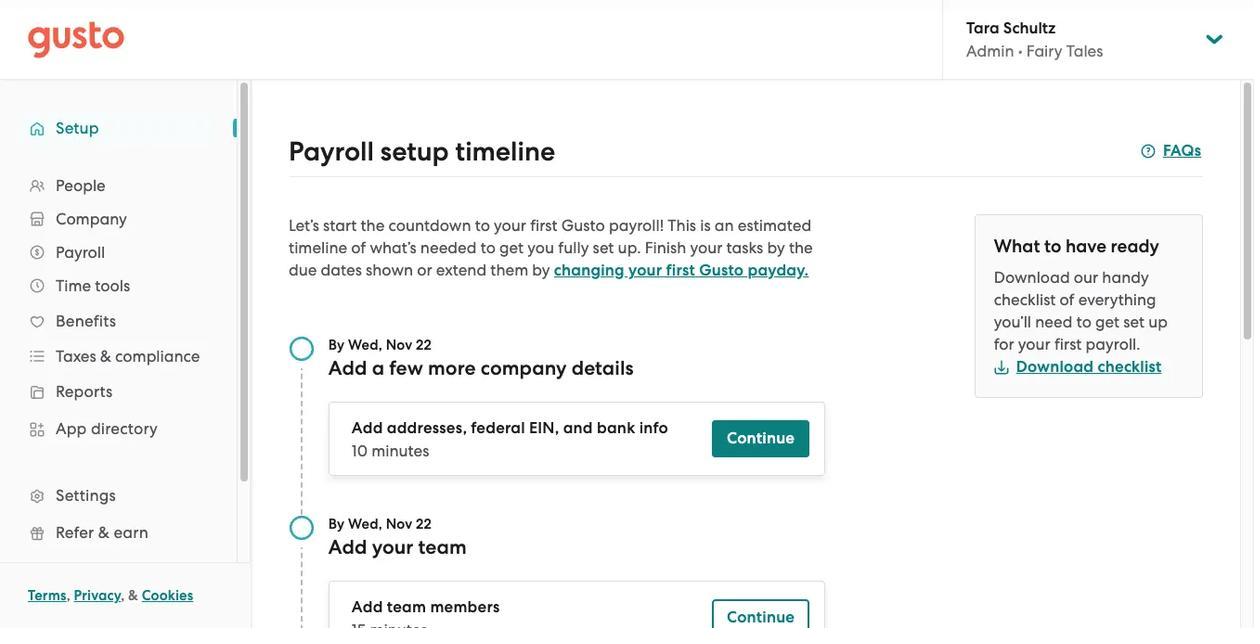 Task type: vqa. For each thing, say whether or not it's contained in the screenshot.
OF within Download our handy checklist of everything you'll need to get set up for your first payroll.
yes



Task type: describe. For each thing, give the bounding box(es) containing it.
faqs
[[1164, 141, 1202, 161]]

up
[[1149, 313, 1168, 332]]

nov for your
[[386, 516, 413, 533]]

payroll for payroll
[[56, 243, 105, 262]]

list containing people
[[0, 169, 237, 626]]

first inside changing your first gusto payday. button
[[666, 261, 695, 280]]

finish
[[645, 239, 687, 257]]

set inside let's start the countdown to your first gusto payroll! this is an estimated timeline of what's needed to get you fully set up.
[[593, 239, 614, 257]]

22 for team
[[416, 516, 432, 533]]

is
[[700, 216, 711, 235]]

them
[[491, 261, 529, 280]]

•
[[1018, 42, 1023, 60]]

first inside download our handy checklist of everything you'll need to get set up for your first payroll.
[[1055, 335, 1082, 354]]

addresses,
[[387, 419, 467, 438]]

by for add a few more company details
[[329, 337, 345, 354]]

setup
[[380, 136, 449, 168]]

company
[[481, 357, 567, 381]]

download our handy checklist of everything you'll need to get set up for your first payroll.
[[994, 268, 1168, 354]]

fairy
[[1027, 42, 1063, 60]]

or
[[417, 261, 432, 280]]

our
[[1074, 268, 1099, 287]]

a
[[372, 357, 385, 381]]

app directory
[[56, 420, 158, 438]]

bank
[[597, 419, 636, 438]]

what's
[[370, 239, 417, 257]]

dates
[[321, 261, 362, 280]]

wed, for your
[[348, 516, 383, 533]]

upgrade link
[[19, 553, 218, 587]]

download checklist
[[1017, 358, 1162, 377]]

the inside finish your tasks by the due dates shown or extend them by
[[789, 239, 813, 257]]

people button
[[19, 169, 218, 202]]

2 continue button from the top
[[712, 600, 810, 629]]

everything
[[1079, 291, 1157, 309]]

faqs button
[[1141, 140, 1202, 163]]

app directory link
[[19, 412, 218, 446]]

home image
[[28, 21, 124, 58]]

due
[[289, 261, 317, 280]]

10
[[352, 442, 368, 461]]

1 horizontal spatial checklist
[[1098, 358, 1162, 377]]

by wed, nov 22 add a few more company details
[[329, 337, 634, 381]]

cookies button
[[142, 585, 193, 607]]

privacy
[[74, 588, 121, 605]]

changing your first gusto payday.
[[554, 261, 809, 280]]

2 , from the left
[[121, 588, 125, 605]]

get inside let's start the countdown to your first gusto payroll! this is an estimated timeline of what's needed to get you fully set up.
[[500, 239, 524, 257]]

add inside 'by wed, nov 22 add your team'
[[329, 536, 367, 560]]

add inside by wed, nov 22 add a few more company details
[[329, 357, 367, 381]]

download checklist link
[[994, 358, 1162, 377]]

payroll button
[[19, 236, 218, 269]]

earn
[[114, 524, 149, 542]]

0 vertical spatial by
[[767, 239, 785, 257]]

time
[[56, 277, 91, 295]]

your inside download our handy checklist of everything you'll need to get set up for your first payroll.
[[1019, 335, 1051, 354]]

reports link
[[19, 375, 218, 409]]

let's start the countdown to your first gusto payroll! this is an estimated timeline of what's needed to get you fully set up.
[[289, 216, 812, 257]]

wed, for a
[[348, 337, 383, 354]]

payroll.
[[1086, 335, 1141, 354]]

tales
[[1067, 42, 1104, 60]]

your inside 'by wed, nov 22 add your team'
[[372, 536, 414, 560]]

time tools
[[56, 277, 130, 295]]

setup
[[56, 119, 99, 137]]

taxes
[[56, 347, 96, 366]]

payroll setup timeline
[[289, 136, 555, 168]]

finish your tasks by the due dates shown or extend them by
[[289, 239, 813, 280]]

fully
[[558, 239, 589, 257]]

details
[[572, 357, 634, 381]]

payroll for payroll setup timeline
[[289, 136, 374, 168]]

continue for first continue button from the bottom
[[727, 608, 795, 628]]

1 continue button from the top
[[712, 421, 810, 458]]

tara schultz admin • fairy tales
[[967, 19, 1104, 60]]

your inside finish your tasks by the due dates shown or extend them by
[[690, 239, 723, 257]]

terms link
[[28, 588, 67, 605]]

set inside download our handy checklist of everything you'll need to get set up for your first payroll.
[[1124, 313, 1145, 332]]

add addresses, federal ein, and bank info 10 minutes
[[352, 419, 668, 461]]

benefits link
[[19, 305, 218, 338]]

to up them
[[481, 239, 496, 257]]

terms , privacy , & cookies
[[28, 588, 193, 605]]

privacy link
[[74, 588, 121, 605]]

gusto navigation element
[[0, 80, 237, 629]]

add team members
[[352, 598, 500, 618]]

you
[[528, 239, 554, 257]]

continue for second continue button from the bottom of the page
[[727, 429, 795, 449]]

& for compliance
[[100, 347, 111, 366]]

changing your first gusto payday. button
[[554, 260, 809, 282]]

by wed, nov 22 add your team
[[329, 516, 467, 560]]

extend
[[436, 261, 487, 280]]

countdown
[[389, 216, 471, 235]]

to up needed at the top of the page
[[475, 216, 490, 235]]

terms
[[28, 588, 67, 605]]

federal
[[471, 419, 525, 438]]

shown
[[366, 261, 413, 280]]

download for download our handy checklist of everything you'll need to get set up for your first payroll.
[[994, 268, 1070, 287]]

directory
[[91, 420, 158, 438]]

ein,
[[529, 419, 559, 438]]

ready
[[1111, 236, 1160, 257]]

1 , from the left
[[67, 588, 70, 605]]



Task type: locate. For each thing, give the bounding box(es) containing it.
download inside download our handy checklist of everything you'll need to get set up for your first payroll.
[[994, 268, 1070, 287]]

add
[[329, 357, 367, 381], [352, 419, 383, 438], [329, 536, 367, 560], [352, 598, 383, 618]]

compliance
[[115, 347, 200, 366]]

1 horizontal spatial payroll
[[289, 136, 374, 168]]

, down upgrade link
[[121, 588, 125, 605]]

estimated
[[738, 216, 812, 235]]

1 vertical spatial gusto
[[699, 261, 744, 280]]

get inside download our handy checklist of everything you'll need to get set up for your first payroll.
[[1096, 313, 1120, 332]]

download down what
[[994, 268, 1070, 287]]

tools
[[95, 277, 130, 295]]

1 horizontal spatial the
[[789, 239, 813, 257]]

for
[[994, 335, 1015, 354]]

more
[[428, 357, 476, 381]]

upgrade
[[56, 561, 122, 579]]

0 horizontal spatial timeline
[[289, 239, 347, 257]]

0 vertical spatial continue button
[[712, 421, 810, 458]]

set left up.
[[593, 239, 614, 257]]

refer & earn
[[56, 524, 149, 542]]

1 vertical spatial by
[[532, 261, 550, 280]]

continue button
[[712, 421, 810, 458], [712, 600, 810, 629]]

setup link
[[19, 111, 218, 145]]

0 vertical spatial download
[[994, 268, 1070, 287]]

gusto inside let's start the countdown to your first gusto payroll! this is an estimated timeline of what's needed to get you fully set up.
[[562, 216, 605, 235]]

payday.
[[748, 261, 809, 280]]

nov up few
[[386, 337, 413, 354]]

0 horizontal spatial gusto
[[562, 216, 605, 235]]

nov inside by wed, nov 22 add a few more company details
[[386, 337, 413, 354]]

0 vertical spatial team
[[418, 536, 467, 560]]

0 vertical spatial wed,
[[348, 337, 383, 354]]

0 vertical spatial continue
[[727, 429, 795, 449]]

of up 'dates'
[[351, 239, 366, 257]]

1 vertical spatial payroll
[[56, 243, 105, 262]]

0 vertical spatial by
[[329, 337, 345, 354]]

2 22 from the top
[[416, 516, 432, 533]]

1 by from the top
[[329, 337, 345, 354]]

payroll inside the payroll dropdown button
[[56, 243, 105, 262]]

need
[[1036, 313, 1073, 332]]

by down estimated
[[767, 239, 785, 257]]

company button
[[19, 202, 218, 236]]

checklist up you'll
[[994, 291, 1056, 309]]

of inside let's start the countdown to your first gusto payroll! this is an estimated timeline of what's needed to get you fully set up.
[[351, 239, 366, 257]]

members
[[430, 598, 500, 618]]

app
[[56, 420, 87, 438]]

0 horizontal spatial get
[[500, 239, 524, 257]]

nov inside 'by wed, nov 22 add your team'
[[386, 516, 413, 533]]

0 vertical spatial checklist
[[994, 291, 1056, 309]]

payroll
[[289, 136, 374, 168], [56, 243, 105, 262]]

2 nov from the top
[[386, 516, 413, 533]]

1 vertical spatial by
[[329, 516, 345, 533]]

0 horizontal spatial of
[[351, 239, 366, 257]]

team left members
[[387, 598, 426, 618]]

set left up
[[1124, 313, 1145, 332]]

timeline down 'let's'
[[289, 239, 347, 257]]

checklist inside download our handy checklist of everything you'll need to get set up for your first payroll.
[[994, 291, 1056, 309]]

your down is
[[690, 239, 723, 257]]

2 wed, from the top
[[348, 516, 383, 533]]

your inside button
[[629, 261, 662, 280]]

1 horizontal spatial timeline
[[455, 136, 555, 168]]

taxes & compliance
[[56, 347, 200, 366]]

nov down minutes
[[386, 516, 413, 533]]

people
[[56, 176, 106, 195]]

1 vertical spatial set
[[1124, 313, 1145, 332]]

tasks
[[727, 239, 764, 257]]

1 horizontal spatial get
[[1096, 313, 1120, 332]]

0 vertical spatial payroll
[[289, 136, 374, 168]]

1 vertical spatial wed,
[[348, 516, 383, 533]]

1 nov from the top
[[386, 337, 413, 354]]

0 horizontal spatial ,
[[67, 588, 70, 605]]

timeline
[[455, 136, 555, 168], [289, 239, 347, 257]]

first inside let's start the countdown to your first gusto payroll! this is an estimated timeline of what's needed to get you fully set up.
[[530, 216, 558, 235]]

handy
[[1103, 268, 1149, 287]]

settings link
[[19, 479, 218, 513]]

checklist
[[994, 291, 1056, 309], [1098, 358, 1162, 377]]

,
[[67, 588, 70, 605], [121, 588, 125, 605]]

timeline inside let's start the countdown to your first gusto payroll! this is an estimated timeline of what's needed to get you fully set up.
[[289, 239, 347, 257]]

nov
[[386, 337, 413, 354], [386, 516, 413, 533]]

0 vertical spatial &
[[100, 347, 111, 366]]

wed, up a
[[348, 337, 383, 354]]

payroll!
[[609, 216, 664, 235]]

0 vertical spatial 22
[[416, 337, 432, 354]]

0 vertical spatial get
[[500, 239, 524, 257]]

gusto inside changing your first gusto payday. button
[[699, 261, 744, 280]]

& inside dropdown button
[[100, 347, 111, 366]]

your inside let's start the countdown to your first gusto payroll! this is an estimated timeline of what's needed to get you fully set up.
[[494, 216, 526, 235]]

you'll
[[994, 313, 1032, 332]]

the up what's
[[361, 216, 385, 235]]

1 vertical spatial get
[[1096, 313, 1120, 332]]

& left earn
[[98, 524, 110, 542]]

1 horizontal spatial by
[[767, 239, 785, 257]]

by
[[329, 337, 345, 354], [329, 516, 345, 533]]

timeline right setup
[[455, 136, 555, 168]]

wed, inside by wed, nov 22 add a few more company details
[[348, 337, 383, 354]]

1 horizontal spatial gusto
[[699, 261, 744, 280]]

to inside download our handy checklist of everything you'll need to get set up for your first payroll.
[[1077, 313, 1092, 332]]

checklist down payroll.
[[1098, 358, 1162, 377]]

of
[[351, 239, 366, 257], [1060, 291, 1075, 309]]

1 horizontal spatial first
[[666, 261, 695, 280]]

gusto up fully at top
[[562, 216, 605, 235]]

0 vertical spatial the
[[361, 216, 385, 235]]

1 wed, from the top
[[348, 337, 383, 354]]

1 vertical spatial first
[[666, 261, 695, 280]]

by inside 'by wed, nov 22 add your team'
[[329, 516, 345, 533]]

0 horizontal spatial payroll
[[56, 243, 105, 262]]

time tools button
[[19, 269, 218, 303]]

1 vertical spatial continue
[[727, 608, 795, 628]]

the inside let's start the countdown to your first gusto payroll! this is an estimated timeline of what's needed to get you fully set up.
[[361, 216, 385, 235]]

first up you at the left
[[530, 216, 558, 235]]

1 vertical spatial &
[[98, 524, 110, 542]]

1 horizontal spatial of
[[1060, 291, 1075, 309]]

22 inside by wed, nov 22 add a few more company details
[[416, 337, 432, 354]]

payroll up start
[[289, 136, 374, 168]]

0 horizontal spatial the
[[361, 216, 385, 235]]

0 vertical spatial gusto
[[562, 216, 605, 235]]

& right taxes
[[100, 347, 111, 366]]

22 inside 'by wed, nov 22 add your team'
[[416, 516, 432, 533]]

1 vertical spatial continue button
[[712, 600, 810, 629]]

your down need
[[1019, 335, 1051, 354]]

22 up few
[[416, 337, 432, 354]]

taxes & compliance button
[[19, 340, 218, 373]]

0 vertical spatial timeline
[[455, 136, 555, 168]]

to right need
[[1077, 313, 1092, 332]]

1 vertical spatial timeline
[[289, 239, 347, 257]]

0 horizontal spatial first
[[530, 216, 558, 235]]

start
[[323, 216, 357, 235]]

payroll up time
[[56, 243, 105, 262]]

have
[[1066, 236, 1107, 257]]

by for add your team
[[329, 516, 345, 533]]

download down need
[[1017, 358, 1094, 377]]

wed, down '10'
[[348, 516, 383, 533]]

0 vertical spatial nov
[[386, 337, 413, 354]]

, left privacy
[[67, 588, 70, 605]]

1 horizontal spatial set
[[1124, 313, 1145, 332]]

gusto down tasks
[[699, 261, 744, 280]]

continue
[[727, 429, 795, 449], [727, 608, 795, 628]]

your
[[494, 216, 526, 235], [690, 239, 723, 257], [629, 261, 662, 280], [1019, 335, 1051, 354], [372, 536, 414, 560]]

2 by from the top
[[329, 516, 345, 533]]

reports
[[56, 383, 113, 401]]

0 horizontal spatial by
[[532, 261, 550, 280]]

team inside 'by wed, nov 22 add your team'
[[418, 536, 467, 560]]

0 vertical spatial first
[[530, 216, 558, 235]]

1 vertical spatial team
[[387, 598, 426, 618]]

refer
[[56, 524, 94, 542]]

& down upgrade link
[[128, 588, 138, 605]]

first down finish
[[666, 261, 695, 280]]

set
[[593, 239, 614, 257], [1124, 313, 1145, 332]]

the up payday. on the right of the page
[[789, 239, 813, 257]]

nov for a
[[386, 337, 413, 354]]

1 vertical spatial of
[[1060, 291, 1075, 309]]

wed,
[[348, 337, 383, 354], [348, 516, 383, 533]]

first up download checklist "link"
[[1055, 335, 1082, 354]]

of up need
[[1060, 291, 1075, 309]]

tara
[[967, 19, 1000, 38]]

changing
[[554, 261, 625, 280]]

1 22 from the top
[[416, 337, 432, 354]]

minutes
[[372, 442, 429, 461]]

your down up.
[[629, 261, 662, 280]]

your up them
[[494, 216, 526, 235]]

up.
[[618, 239, 641, 257]]

settings
[[56, 487, 116, 505]]

what to have ready
[[994, 236, 1160, 257]]

what
[[994, 236, 1040, 257]]

0 horizontal spatial checklist
[[994, 291, 1056, 309]]

&
[[100, 347, 111, 366], [98, 524, 110, 542], [128, 588, 138, 605]]

2 vertical spatial &
[[128, 588, 138, 605]]

list
[[0, 169, 237, 626]]

needed
[[420, 239, 477, 257]]

1 vertical spatial checklist
[[1098, 358, 1162, 377]]

download for download checklist
[[1017, 358, 1094, 377]]

& for earn
[[98, 524, 110, 542]]

add inside add addresses, federal ein, and bank info 10 minutes
[[352, 419, 383, 438]]

company
[[56, 210, 127, 228]]

22
[[416, 337, 432, 354], [416, 516, 432, 533]]

and
[[563, 419, 593, 438]]

1 vertical spatial nov
[[386, 516, 413, 533]]

0 vertical spatial set
[[593, 239, 614, 257]]

cookies
[[142, 588, 193, 605]]

1 continue from the top
[[727, 429, 795, 449]]

2 horizontal spatial first
[[1055, 335, 1082, 354]]

22 down minutes
[[416, 516, 432, 533]]

1 vertical spatial the
[[789, 239, 813, 257]]

schultz
[[1004, 19, 1056, 38]]

let's
[[289, 216, 319, 235]]

2 vertical spatial first
[[1055, 335, 1082, 354]]

by down you at the left
[[532, 261, 550, 280]]

to
[[475, 216, 490, 235], [1045, 236, 1062, 257], [481, 239, 496, 257], [1077, 313, 1092, 332]]

an
[[715, 216, 734, 235]]

team up add team members
[[418, 536, 467, 560]]

admin
[[967, 42, 1015, 60]]

0 vertical spatial of
[[351, 239, 366, 257]]

2 continue from the top
[[727, 608, 795, 628]]

this
[[668, 216, 696, 235]]

get up payroll.
[[1096, 313, 1120, 332]]

first
[[530, 216, 558, 235], [666, 261, 695, 280], [1055, 335, 1082, 354]]

1 vertical spatial 22
[[416, 516, 432, 533]]

wed, inside 'by wed, nov 22 add your team'
[[348, 516, 383, 533]]

your up add team members
[[372, 536, 414, 560]]

benefits
[[56, 312, 116, 331]]

of inside download our handy checklist of everything you'll need to get set up for your first payroll.
[[1060, 291, 1075, 309]]

1 vertical spatial download
[[1017, 358, 1094, 377]]

22 for few
[[416, 337, 432, 354]]

info
[[639, 419, 668, 438]]

0 horizontal spatial set
[[593, 239, 614, 257]]

1 horizontal spatial ,
[[121, 588, 125, 605]]

get up them
[[500, 239, 524, 257]]

by inside by wed, nov 22 add a few more company details
[[329, 337, 345, 354]]

to left have
[[1045, 236, 1062, 257]]



